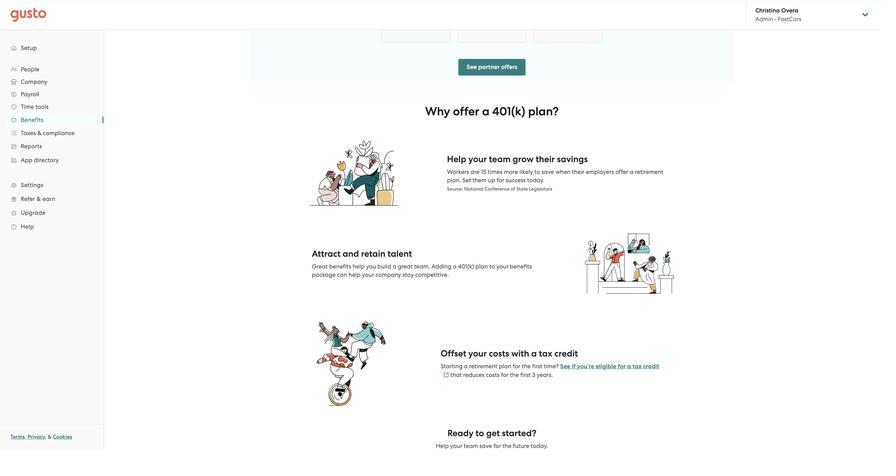 Task type: vqa. For each thing, say whether or not it's contained in the screenshot.
more
yes



Task type: locate. For each thing, give the bounding box(es) containing it.
cookies button
[[53, 433, 72, 441]]

0 horizontal spatial to
[[476, 428, 485, 439]]

settings link
[[7, 179, 97, 191]]

costs
[[489, 348, 510, 359], [486, 371, 500, 378]]

0 vertical spatial 401(k)
[[493, 104, 526, 119]]

payroll
[[21, 91, 39, 98]]

costs down "starting a retirement plan for the first time?" on the right
[[486, 371, 500, 378]]

0 horizontal spatial benefits
[[329, 263, 352, 270]]

attract and retain talent
[[312, 248, 412, 259]]

offer right why
[[453, 104, 480, 119]]

for right up
[[497, 177, 505, 184]]

cookies
[[53, 434, 72, 440]]

conference
[[485, 186, 510, 192]]

company
[[376, 271, 401, 278]]

3
[[533, 371, 536, 378]]

0 vertical spatial help
[[353, 263, 365, 270]]

0 horizontal spatial help
[[21, 223, 34, 230]]

credit
[[555, 348, 579, 359], [644, 363, 660, 370]]

1 vertical spatial costs
[[486, 371, 500, 378]]

1 vertical spatial to
[[490, 263, 495, 270]]

1 horizontal spatial tax
[[633, 363, 642, 370]]

first
[[533, 363, 543, 370], [521, 371, 531, 378]]

upgrade
[[21, 209, 46, 216]]

2 horizontal spatial to
[[535, 168, 541, 175]]

& inside dropdown button
[[37, 130, 42, 137]]

talent
[[388, 248, 412, 259]]

refer
[[21, 195, 35, 202]]

privacy link
[[28, 434, 45, 440]]

help down upgrade
[[21, 223, 34, 230]]

1 horizontal spatial their
[[573, 168, 585, 175]]

0 horizontal spatial tax
[[539, 348, 553, 359]]

ready to get started?
[[448, 428, 537, 439]]

the down "starting a retirement plan for the first time?" on the right
[[510, 371, 519, 378]]

help left you
[[353, 263, 365, 270]]

build
[[378, 263, 392, 270]]

see for see partner offers
[[467, 63, 477, 71]]

1 horizontal spatial plan
[[499, 363, 512, 370]]

retain
[[361, 248, 386, 259]]

1 vertical spatial their
[[573, 168, 585, 175]]

0 vertical spatial to
[[535, 168, 541, 175]]

1 vertical spatial plan
[[499, 363, 512, 370]]

earn
[[42, 195, 55, 202]]

0 vertical spatial credit
[[555, 348, 579, 359]]

help
[[448, 154, 467, 165], [21, 223, 34, 230]]

0 horizontal spatial retirement
[[470, 363, 498, 370]]

their up save
[[536, 154, 555, 165]]

source:
[[448, 186, 463, 192]]

0 vertical spatial help
[[448, 154, 467, 165]]

help
[[353, 263, 365, 270], [349, 271, 361, 278]]

1 horizontal spatial credit
[[644, 363, 660, 370]]

home image
[[10, 8, 46, 22]]

15
[[481, 168, 487, 175]]

see if you're eligible for a tax credit link
[[441, 363, 660, 379]]

2 vertical spatial &
[[48, 434, 52, 440]]

see left if
[[561, 363, 571, 370]]

1 vertical spatial offer
[[616, 168, 629, 175]]

0 horizontal spatial their
[[536, 154, 555, 165]]

upgrade link
[[7, 207, 97, 219]]

401(k)
[[493, 104, 526, 119], [458, 263, 475, 270]]

employers
[[587, 168, 615, 175]]

0 vertical spatial &
[[37, 130, 42, 137]]

401(k) inside great benefits help you build a great team. adding a 401(k) plan to your benefits package can help your company stay competitive.
[[458, 263, 475, 270]]

tax right eligible
[[633, 363, 642, 370]]

1 vertical spatial the
[[510, 371, 519, 378]]

help right can
[[349, 271, 361, 278]]

1 horizontal spatial first
[[533, 363, 543, 370]]

0 horizontal spatial ,
[[25, 434, 26, 440]]

the down with
[[522, 363, 531, 370]]

0 vertical spatial first
[[533, 363, 543, 370]]

terms , privacy , & cookies
[[10, 434, 72, 440]]

401(k) left plan?
[[493, 104, 526, 119]]

adding
[[432, 263, 452, 270]]

started?
[[502, 428, 537, 439]]

app directory link
[[7, 154, 97, 166]]

1 horizontal spatial help
[[448, 154, 467, 165]]

competitive.
[[416, 271, 449, 278]]

time tools button
[[7, 100, 97, 113]]

0 horizontal spatial offer
[[453, 104, 480, 119]]

likely
[[520, 168, 534, 175]]

app
[[21, 157, 32, 164]]

company
[[21, 78, 47, 85]]

can
[[337, 271, 347, 278]]

costs up "starting a retirement plan for the first time?" on the right
[[489, 348, 510, 359]]

0 vertical spatial their
[[536, 154, 555, 165]]

national
[[465, 186, 484, 192]]

taxes
[[21, 130, 36, 137]]

& left "earn"
[[37, 195, 41, 202]]

help inside gusto navigation element
[[21, 223, 34, 230]]

offer right employers
[[616, 168, 629, 175]]

see inside see partner offers link
[[467, 63, 477, 71]]

& for earn
[[37, 195, 41, 202]]

of
[[511, 186, 516, 192]]

see left partner
[[467, 63, 477, 71]]

1 horizontal spatial 401(k)
[[493, 104, 526, 119]]

team.
[[415, 263, 430, 270]]

for
[[497, 177, 505, 184], [513, 363, 521, 370], [618, 363, 626, 370], [501, 371, 509, 378]]

0 vertical spatial tax
[[539, 348, 553, 359]]

app directory
[[21, 157, 59, 164]]

terms link
[[10, 434, 25, 440]]

your
[[469, 154, 487, 165], [497, 263, 509, 270], [362, 271, 374, 278], [469, 348, 487, 359]]

costs for reduces
[[486, 371, 500, 378]]

package
[[312, 271, 336, 278]]

refer & earn
[[21, 195, 55, 202]]

their down savings
[[573, 168, 585, 175]]

0 horizontal spatial see
[[467, 63, 477, 71]]

plan
[[476, 263, 488, 270], [499, 363, 512, 370]]

, left privacy
[[25, 434, 26, 440]]

starting
[[441, 363, 463, 370]]

401(k) right adding
[[458, 263, 475, 270]]

first up 3
[[533, 363, 543, 370]]

time?
[[544, 363, 559, 370]]

1 horizontal spatial benefits
[[510, 263, 533, 270]]

state
[[517, 186, 528, 192]]

help for help
[[21, 223, 34, 230]]

see
[[467, 63, 477, 71], [561, 363, 571, 370]]

savings
[[557, 154, 588, 165]]

today.
[[528, 177, 545, 184]]

their inside workers are 15 times more likely to save when their employers offer a retirement plan. set them up for success today. source: national conference of state legislators
[[573, 168, 585, 175]]

0 vertical spatial plan
[[476, 263, 488, 270]]

workers are 15 times more likely to save when their employers offer a retirement plan. set them up for success today. source: national conference of state legislators
[[448, 168, 664, 192]]

plan?
[[529, 104, 559, 119]]

you
[[366, 263, 376, 270]]

1 horizontal spatial to
[[490, 263, 495, 270]]

2 vertical spatial to
[[476, 428, 485, 439]]

1 horizontal spatial retirement
[[636, 168, 664, 175]]

tax up time? at the bottom right of page
[[539, 348, 553, 359]]

1 horizontal spatial offer
[[616, 168, 629, 175]]

a inside workers are 15 times more likely to save when their employers offer a retirement plan. set them up for success today. source: national conference of state legislators
[[630, 168, 634, 175]]

their
[[536, 154, 555, 165], [573, 168, 585, 175]]

1 vertical spatial see
[[561, 363, 571, 370]]

for right eligible
[[618, 363, 626, 370]]

1 vertical spatial help
[[21, 223, 34, 230]]

0 vertical spatial costs
[[489, 348, 510, 359]]

costs for your
[[489, 348, 510, 359]]

offers
[[502, 63, 518, 71]]

0 vertical spatial the
[[522, 363, 531, 370]]

0 horizontal spatial the
[[510, 371, 519, 378]]

& right taxes
[[37, 130, 42, 137]]

0 horizontal spatial credit
[[555, 348, 579, 359]]

1 vertical spatial 401(k)
[[458, 263, 475, 270]]

the
[[522, 363, 531, 370], [510, 371, 519, 378]]

0 horizontal spatial 401(k)
[[458, 263, 475, 270]]

1 horizontal spatial see
[[561, 363, 571, 370]]

directory
[[34, 157, 59, 164]]

reduces
[[464, 371, 485, 378]]

0 vertical spatial retirement
[[636, 168, 664, 175]]

1 , from the left
[[25, 434, 26, 440]]

list
[[0, 63, 104, 234]]

taxes & compliance
[[21, 130, 75, 137]]

to inside great benefits help you build a great team. adding a 401(k) plan to your benefits package can help your company stay competitive.
[[490, 263, 495, 270]]

1 horizontal spatial ,
[[45, 434, 47, 440]]

0 horizontal spatial plan
[[476, 263, 488, 270]]

, left cookies
[[45, 434, 47, 440]]

help up workers
[[448, 154, 467, 165]]

1 vertical spatial &
[[37, 195, 41, 202]]

& left cookies
[[48, 434, 52, 440]]

great
[[398, 263, 413, 270]]

0 vertical spatial see
[[467, 63, 477, 71]]

list containing people
[[0, 63, 104, 234]]

0 horizontal spatial first
[[521, 371, 531, 378]]

settings
[[21, 182, 43, 189]]

grow
[[513, 154, 534, 165]]

1 vertical spatial first
[[521, 371, 531, 378]]

first left 3
[[521, 371, 531, 378]]

terms
[[10, 434, 25, 440]]

see inside see if you're eligible for a tax credit link
[[561, 363, 571, 370]]

plan.
[[448, 177, 461, 184]]



Task type: describe. For each thing, give the bounding box(es) containing it.
with
[[512, 348, 530, 359]]

why
[[426, 104, 451, 119]]

see if you're eligible for a tax credit
[[561, 363, 660, 370]]

them
[[473, 177, 487, 184]]

time
[[21, 103, 34, 110]]

you're
[[578, 363, 595, 370]]

retirement inside workers are 15 times more likely to save when their employers offer a retirement plan. set them up for success today. source: national conference of state legislators
[[636, 168, 664, 175]]

for down "starting a retirement plan for the first time?" on the right
[[501, 371, 509, 378]]

setup
[[21, 44, 37, 51]]

1 vertical spatial credit
[[644, 363, 660, 370]]

see for see if you're eligible for a tax credit
[[561, 363, 571, 370]]

stay
[[403, 271, 414, 278]]

help for help your team grow their savings
[[448, 154, 467, 165]]

that
[[451, 371, 462, 378]]

offset
[[441, 348, 467, 359]]

gusto navigation element
[[0, 30, 104, 245]]

compliance
[[43, 130, 75, 137]]

offset your costs with a tax credit
[[441, 348, 579, 359]]

privacy
[[28, 434, 45, 440]]

save
[[542, 168, 555, 175]]

people button
[[7, 63, 97, 76]]

for down with
[[513, 363, 521, 370]]

why offer a 401(k) plan?
[[426, 104, 559, 119]]

1 benefits from the left
[[329, 263, 352, 270]]

benefits
[[21, 116, 43, 123]]

1 vertical spatial tax
[[633, 363, 642, 370]]

benefits link
[[7, 114, 97, 126]]

admin
[[756, 16, 774, 23]]

to inside workers are 15 times more likely to save when their employers offer a retirement plan. set them up for success today. source: national conference of state legislators
[[535, 168, 541, 175]]

1 vertical spatial retirement
[[470, 363, 498, 370]]

that reduces costs for the first 3 years.
[[451, 371, 553, 378]]

years.
[[537, 371, 553, 378]]

plan inside great benefits help you build a great team. adding a 401(k) plan to your benefits package can help your company stay competitive.
[[476, 263, 488, 270]]

tools
[[35, 103, 49, 110]]

are
[[471, 168, 480, 175]]

1 vertical spatial help
[[349, 271, 361, 278]]

reports link
[[7, 140, 97, 152]]

ready
[[448, 428, 474, 439]]

company button
[[7, 76, 97, 88]]

workers
[[448, 168, 470, 175]]

great
[[312, 263, 328, 270]]

1 horizontal spatial the
[[522, 363, 531, 370]]

help your team grow their savings
[[448, 154, 588, 165]]

payroll button
[[7, 88, 97, 100]]

time tools
[[21, 103, 49, 110]]

& for compliance
[[37, 130, 42, 137]]

eligible
[[596, 363, 617, 370]]

refer & earn link
[[7, 193, 97, 205]]

times
[[488, 168, 503, 175]]

attract
[[312, 248, 341, 259]]

•
[[775, 16, 777, 23]]

success
[[506, 177, 526, 184]]

see partner offers link
[[459, 59, 526, 76]]

more
[[504, 168, 519, 175]]

great benefits help you build a great team. adding a 401(k) plan to your benefits package can help your company stay competitive.
[[312, 263, 533, 278]]

setup link
[[7, 42, 97, 54]]

2 benefits from the left
[[510, 263, 533, 270]]

partner
[[479, 63, 500, 71]]

legislators
[[530, 186, 553, 192]]

see partner offers
[[467, 63, 518, 71]]

fastcars
[[779, 16, 802, 23]]

help link
[[7, 220, 97, 233]]

people
[[21, 66, 39, 73]]

taxes & compliance button
[[7, 127, 97, 139]]

christina
[[756, 7, 781, 14]]

2 , from the left
[[45, 434, 47, 440]]

offer inside workers are 15 times more likely to save when their employers offer a retirement plan. set them up for success today. source: national conference of state legislators
[[616, 168, 629, 175]]

for inside workers are 15 times more likely to save when their employers offer a retirement plan. set them up for success today. source: national conference of state legislators
[[497, 177, 505, 184]]

starting a retirement plan for the first time?
[[441, 363, 559, 370]]

0 vertical spatial offer
[[453, 104, 480, 119]]

and
[[343, 248, 359, 259]]

if
[[572, 363, 576, 370]]

when
[[556, 168, 571, 175]]

up
[[489, 177, 496, 184]]

team
[[489, 154, 511, 165]]

christina overa admin • fastcars
[[756, 7, 802, 23]]

opens in a new tab image
[[444, 372, 449, 378]]

reports
[[21, 143, 42, 150]]



